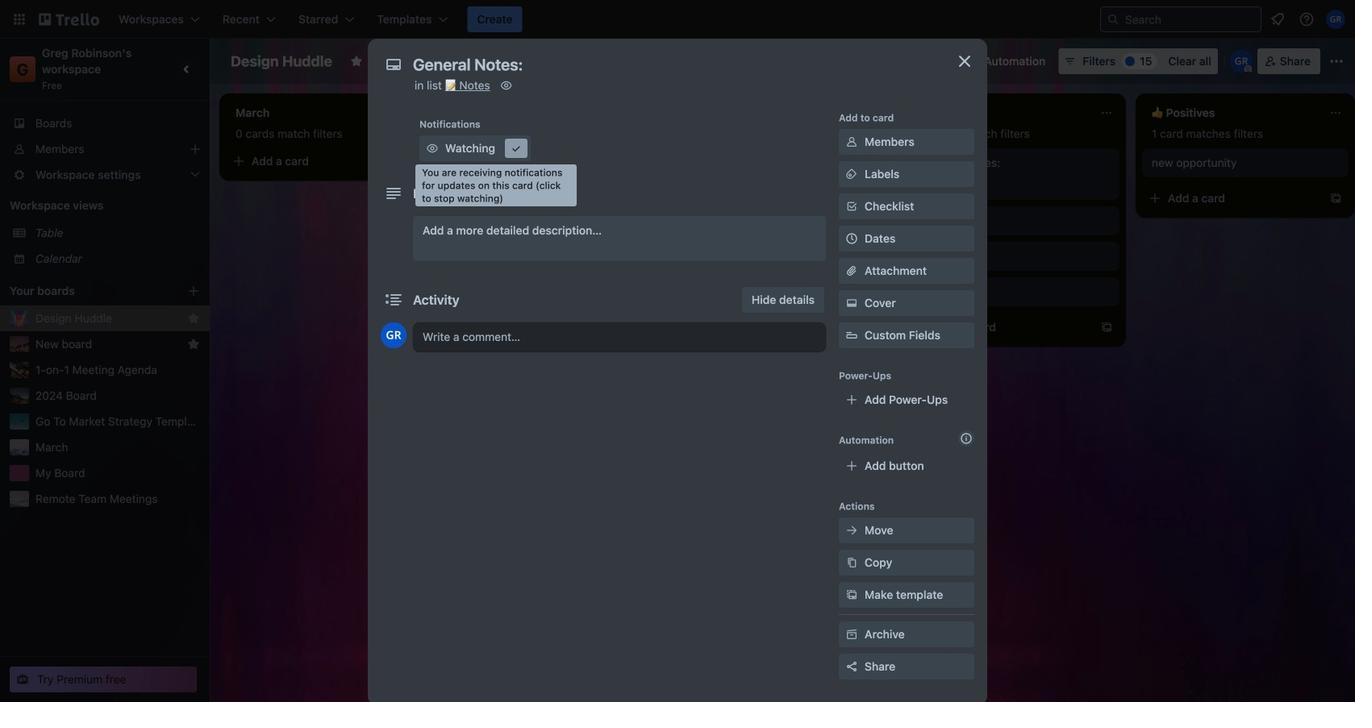 Task type: vqa. For each thing, say whether or not it's contained in the screenshot.
OPEN INFORMATION MENU Icon
yes



Task type: locate. For each thing, give the bounding box(es) containing it.
starred icon image
[[187, 312, 200, 325], [187, 338, 200, 351]]

None text field
[[405, 50, 938, 79]]

0 vertical spatial starred icon image
[[187, 312, 200, 325]]

add board image
[[187, 285, 200, 298]]

sm image
[[962, 48, 985, 71], [499, 77, 515, 94], [425, 140, 441, 157], [844, 295, 860, 312], [844, 523, 860, 539], [844, 555, 860, 571]]

0 horizontal spatial greg robinson (gregrobinson96) image
[[636, 249, 655, 268]]

search image
[[1107, 13, 1120, 26]]

greg robinson (gregrobinson96) image
[[1231, 50, 1253, 73], [636, 249, 655, 268]]

0 horizontal spatial create from template… image
[[872, 215, 885, 228]]

0 vertical spatial create from template… image
[[872, 215, 885, 228]]

1 horizontal spatial greg robinson (gregrobinson96) image
[[1231, 50, 1253, 73]]

0 horizontal spatial greg robinson (gregrobinson96) image
[[381, 323, 407, 349]]

1 vertical spatial starred icon image
[[187, 338, 200, 351]]

create from template… image
[[413, 155, 426, 168], [1330, 192, 1343, 205]]

0 horizontal spatial create from template… image
[[413, 155, 426, 168]]

0 notifications image
[[1269, 10, 1288, 29]]

Board name text field
[[223, 48, 341, 74]]

Write a comment text field
[[413, 323, 826, 352]]

1 horizontal spatial create from template… image
[[1330, 192, 1343, 205]]

your boards with 8 items element
[[10, 282, 163, 301]]

primary element
[[0, 0, 1356, 39]]

1 vertical spatial create from template… image
[[1330, 192, 1343, 205]]

create from template… image
[[872, 215, 885, 228], [1101, 321, 1114, 334]]

open information menu image
[[1299, 11, 1316, 27]]

1 horizontal spatial create from template… image
[[1101, 321, 1114, 334]]

None checkbox
[[487, 316, 542, 336]]

1 horizontal spatial greg robinson (gregrobinson96) image
[[1327, 10, 1346, 29]]

greg robinson (gregrobinson96) image
[[1327, 10, 1346, 29], [381, 323, 407, 349]]

sm image
[[844, 134, 860, 150], [508, 140, 525, 157], [844, 166, 860, 182], [844, 588, 860, 604], [844, 627, 860, 643]]

0 vertical spatial greg robinson (gregrobinson96) image
[[1231, 50, 1253, 73]]

0 vertical spatial create from template… image
[[413, 155, 426, 168]]

1 vertical spatial create from template… image
[[1101, 321, 1114, 334]]



Task type: describe. For each thing, give the bounding box(es) containing it.
Search field
[[1120, 8, 1262, 31]]

1 starred icon image from the top
[[187, 312, 200, 325]]

close dialog image
[[956, 52, 975, 71]]

star or unstar board image
[[350, 55, 363, 68]]

0 vertical spatial greg robinson (gregrobinson96) image
[[1327, 10, 1346, 29]]

1 vertical spatial greg robinson (gregrobinson96) image
[[636, 249, 655, 268]]

board image
[[521, 54, 534, 67]]

2 starred icon image from the top
[[187, 338, 200, 351]]

show menu image
[[1329, 53, 1345, 69]]

1 vertical spatial greg robinson (gregrobinson96) image
[[381, 323, 407, 349]]



